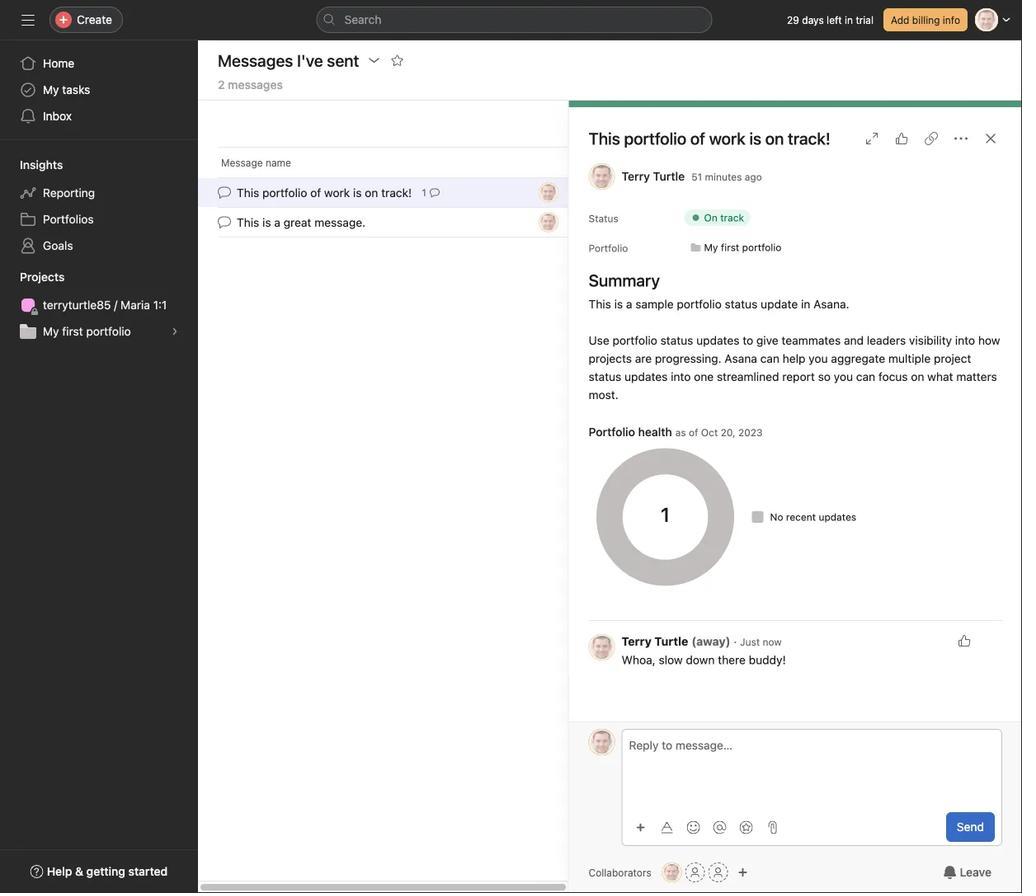 Task type: locate. For each thing, give the bounding box(es) containing it.
row
[[218, 177, 569, 178]]

i've sent
[[297, 50, 359, 70]]

1 horizontal spatial work
[[709, 129, 746, 148]]

whoa, slow down there buddy!
[[622, 654, 786, 667]]

into up project
[[955, 334, 975, 347]]

tt button
[[589, 635, 615, 661], [589, 729, 615, 756], [662, 863, 682, 883]]

0 horizontal spatial first
[[62, 325, 83, 338]]

down
[[686, 654, 715, 667]]

turtle for 51
[[653, 170, 685, 183]]

this portfolio of work is on track! up message.
[[237, 186, 412, 199]]

can down aggregate
[[856, 370, 876, 384]]

0 horizontal spatial you
[[809, 352, 828, 366]]

first down terryturtle85 in the top of the page
[[62, 325, 83, 338]]

home
[[43, 57, 74, 70]]

minutes
[[705, 171, 742, 183]]

of inside portfolio health as of oct 20, 2023
[[689, 427, 698, 439]]

1 horizontal spatial first
[[721, 242, 740, 253]]

this portfolio of work is on track!
[[589, 129, 831, 148], [237, 186, 412, 199]]

turtle left the 51
[[653, 170, 685, 183]]

message name row
[[198, 147, 1022, 177]]

send button
[[946, 813, 995, 842]]

1 horizontal spatial status
[[661, 334, 693, 347]]

track! left 1
[[381, 186, 412, 199]]

1 vertical spatial this portfolio of work is on track!
[[237, 186, 412, 199]]

my first portfolio down terryturtle85 in the top of the page
[[43, 325, 131, 338]]

at mention image
[[713, 821, 727, 835]]

as
[[676, 427, 686, 439]]

0 horizontal spatial status
[[589, 370, 622, 384]]

updates down are
[[625, 370, 668, 384]]

0 vertical spatial can
[[761, 352, 780, 366]]

terry turtle link left the 51
[[622, 170, 685, 183]]

1 horizontal spatial this portfolio of work is on track!
[[589, 129, 831, 148]]

and
[[844, 334, 864, 347]]

my first portfolio down track
[[704, 242, 782, 253]]

track!
[[788, 129, 831, 148], [381, 186, 412, 199]]

1 horizontal spatial into
[[955, 334, 975, 347]]

this
[[589, 129, 620, 148], [237, 186, 259, 199], [237, 216, 259, 229], [589, 297, 611, 311]]

summary
[[589, 271, 660, 290]]

0 vertical spatial terry turtle link
[[622, 170, 685, 183]]

a left great
[[274, 216, 281, 229]]

portfolios
[[43, 212, 94, 226]]

1 vertical spatial work
[[324, 186, 350, 199]]

2 messages
[[218, 78, 283, 92]]

you up so
[[809, 352, 828, 366]]

1 vertical spatial a
[[626, 297, 632, 311]]

updates
[[697, 334, 740, 347], [625, 370, 668, 384], [819, 512, 857, 523]]

on inside conversation name for this portfolio of work is on track! cell
[[365, 186, 378, 199]]

full screen image
[[866, 132, 879, 145]]

tasks
[[62, 83, 90, 97]]

·
[[734, 635, 737, 649]]

terry turtle link up slow
[[622, 635, 688, 649]]

0 horizontal spatial on
[[365, 186, 378, 199]]

tree grid containing this portfolio of work is on track!
[[198, 177, 1022, 238]]

getting
[[86, 865, 125, 879]]

0 horizontal spatial my first portfolio
[[43, 325, 131, 338]]

2 horizontal spatial updates
[[819, 512, 857, 523]]

multiple
[[889, 352, 931, 366]]

terry up whoa,
[[622, 635, 652, 649]]

0 horizontal spatial in
[[801, 297, 811, 311]]

2
[[218, 78, 225, 92]]

2 horizontal spatial on
[[911, 370, 925, 384]]

my first portfolio inside projects element
[[43, 325, 131, 338]]

1 vertical spatial of
[[310, 186, 321, 199]]

terry for (away)
[[622, 635, 652, 649]]

0 vertical spatial turtle
[[653, 170, 685, 183]]

0 horizontal spatial a
[[274, 216, 281, 229]]

add to starred image
[[391, 54, 404, 67]]

projects button
[[0, 269, 65, 286]]

0 horizontal spatial this portfolio of work is on track!
[[237, 186, 412, 199]]

updates up asana
[[697, 334, 740, 347]]

column header
[[569, 147, 767, 177]]

use portfolio status updates to give teammates and leaders visibility into how projects are progressing. asana can help you aggregate multiple project status updates into one streamlined report so you can focus on what matters most.
[[589, 334, 1004, 402]]

maria
[[121, 298, 150, 312]]

appreciations image
[[740, 821, 753, 835]]

a inside cell
[[274, 216, 281, 229]]

can down give on the right top of the page
[[761, 352, 780, 366]]

this portfolio of work is on track! up the 51
[[589, 129, 831, 148]]

help
[[47, 865, 72, 879]]

into down progressing.
[[671, 370, 691, 384]]

terryturtle85 / maria 1:1 link
[[10, 292, 188, 319]]

1 horizontal spatial track!
[[788, 129, 831, 148]]

of up this is a great message.
[[310, 186, 321, 199]]

terryturtle85
[[43, 298, 111, 312]]

29
[[787, 14, 800, 26]]

my first portfolio link down the terryturtle85 / maria 1:1
[[10, 319, 188, 345]]

2 vertical spatial my
[[43, 325, 59, 338]]

on
[[766, 129, 784, 148], [365, 186, 378, 199], [911, 370, 925, 384]]

first down track
[[721, 242, 740, 253]]

work up minutes
[[709, 129, 746, 148]]

1 horizontal spatial on
[[766, 129, 784, 148]]

0 vertical spatial my first portfolio link
[[685, 239, 788, 256]]

goals link
[[10, 233, 188, 259]]

0 vertical spatial updates
[[697, 334, 740, 347]]

inbox
[[43, 109, 72, 123]]

add
[[891, 14, 910, 26]]

this left great
[[237, 216, 259, 229]]

2 vertical spatial of
[[689, 427, 698, 439]]

terry turtle (away) · just now
[[622, 635, 782, 649]]

1 vertical spatial turtle
[[655, 635, 688, 649]]

see details, my first portfolio image
[[170, 327, 180, 337]]

0 horizontal spatial my first portfolio link
[[10, 319, 188, 345]]

my inside the "global" element
[[43, 83, 59, 97]]

1 horizontal spatial my first portfolio
[[704, 242, 782, 253]]

toolbar
[[629, 816, 784, 840]]

1 vertical spatial updates
[[625, 370, 668, 384]]

slow
[[659, 654, 683, 667]]

so
[[818, 370, 831, 384]]

portfolio down name
[[262, 186, 307, 199]]

this is a great message. row
[[198, 207, 1022, 238]]

my down the on
[[704, 242, 718, 253]]

terry up this is a great message. row
[[622, 170, 650, 183]]

inbox link
[[10, 103, 188, 130]]

tree grid
[[198, 177, 1022, 238]]

there
[[718, 654, 746, 667]]

formatting image
[[661, 821, 674, 835]]

1 vertical spatial my first portfolio link
[[10, 319, 188, 345]]

0 horizontal spatial can
[[761, 352, 780, 366]]

tt inside conversation name for this is a great message. cell
[[542, 217, 555, 228]]

1 terry turtle link from the top
[[622, 170, 685, 183]]

help
[[783, 352, 806, 366]]

is left great
[[262, 216, 271, 229]]

0 vertical spatial a
[[274, 216, 281, 229]]

(away)
[[692, 635, 731, 649]]

1 vertical spatial my first portfolio
[[43, 325, 131, 338]]

this up this portfolio of work is on track! row
[[589, 129, 620, 148]]

is down summary
[[614, 297, 623, 311]]

give
[[757, 334, 779, 347]]

2 horizontal spatial status
[[725, 297, 758, 311]]

0 vertical spatial work
[[709, 129, 746, 148]]

my first portfolio
[[704, 242, 782, 253], [43, 325, 131, 338]]

1 vertical spatial track!
[[381, 186, 412, 199]]

portfolio down the terryturtle85 / maria 1:1
[[86, 325, 131, 338]]

updates right recent
[[819, 512, 857, 523]]

report
[[782, 370, 815, 384]]

1
[[422, 187, 426, 198]]

0 horizontal spatial track!
[[381, 186, 412, 199]]

is up message.
[[353, 186, 362, 199]]

portfolio up are
[[613, 334, 658, 347]]

you right so
[[834, 370, 853, 384]]

projects element
[[0, 262, 198, 348]]

this down message
[[237, 186, 259, 199]]

status
[[589, 213, 619, 224]]

terry turtle link
[[622, 170, 685, 183], [622, 635, 688, 649]]

my left tasks
[[43, 83, 59, 97]]

portfolio inside conversation name for this portfolio of work is on track! cell
[[262, 186, 307, 199]]

status up progressing.
[[661, 334, 693, 347]]

in left asana.
[[801, 297, 811, 311]]

2 messages button
[[218, 78, 283, 100]]

my first portfolio link down track
[[685, 239, 788, 256]]

turtle
[[653, 170, 685, 183], [655, 635, 688, 649]]

work inside cell
[[324, 186, 350, 199]]

2 terry from the top
[[622, 635, 652, 649]]

1 vertical spatial on
[[365, 186, 378, 199]]

status up to
[[725, 297, 758, 311]]

0 vertical spatial my
[[43, 83, 59, 97]]

a for great
[[274, 216, 281, 229]]

1 vertical spatial terry turtle link
[[622, 635, 688, 649]]

this is a sample portfolio status update in asana.
[[589, 297, 850, 311]]

great
[[284, 216, 311, 229]]

create button
[[50, 7, 123, 33]]

update
[[761, 297, 798, 311]]

portfolio
[[624, 129, 687, 148], [262, 186, 307, 199], [742, 242, 782, 253], [677, 297, 722, 311], [86, 325, 131, 338], [613, 334, 658, 347]]

20,
[[721, 427, 736, 439]]

track
[[721, 212, 744, 224]]

1 horizontal spatial updates
[[697, 334, 740, 347]]

into
[[955, 334, 975, 347], [671, 370, 691, 384]]

work
[[709, 129, 746, 148], [324, 186, 350, 199]]

focus
[[879, 370, 908, 384]]

projects
[[589, 352, 632, 366]]

asana.
[[814, 297, 850, 311]]

1 horizontal spatial you
[[834, 370, 853, 384]]

of right as
[[689, 427, 698, 439]]

0 horizontal spatial work
[[324, 186, 350, 199]]

of
[[691, 129, 706, 148], [310, 186, 321, 199], [689, 427, 698, 439]]

2 vertical spatial status
[[589, 370, 622, 384]]

1 vertical spatial terry
[[622, 635, 652, 649]]

1 horizontal spatial my first portfolio link
[[685, 239, 788, 256]]

my first portfolio link
[[685, 239, 788, 256], [10, 319, 188, 345]]

1 terry from the top
[[622, 170, 650, 183]]

of up the 51
[[691, 129, 706, 148]]

2 vertical spatial on
[[911, 370, 925, 384]]

0 horizontal spatial into
[[671, 370, 691, 384]]

0 vertical spatial in
[[845, 14, 853, 26]]

track! left full screen icon
[[788, 129, 831, 148]]

0 horizontal spatial updates
[[625, 370, 668, 384]]

matters
[[957, 370, 997, 384]]

work up message.
[[324, 186, 350, 199]]

no recent updates
[[770, 512, 857, 523]]

turtle up slow
[[655, 635, 688, 649]]

1 vertical spatial into
[[671, 370, 691, 384]]

ago
[[745, 171, 762, 183]]

progressing.
[[655, 352, 722, 366]]

on inside use portfolio status updates to give teammates and leaders visibility into how projects are progressing. asana can help you aggregate multiple project status updates into one streamlined report so you can focus on what matters most.
[[911, 370, 925, 384]]

1 button
[[419, 184, 443, 201]]

portfolio
[[589, 243, 628, 254]]

on
[[704, 212, 718, 224]]

billing
[[912, 14, 940, 26]]

my down terryturtle85 in the top of the page
[[43, 325, 59, 338]]

you
[[809, 352, 828, 366], [834, 370, 853, 384]]

1 horizontal spatial a
[[626, 297, 632, 311]]

my
[[43, 83, 59, 97], [704, 242, 718, 253], [43, 325, 59, 338]]

2 vertical spatial updates
[[819, 512, 857, 523]]

1 horizontal spatial can
[[856, 370, 876, 384]]

global element
[[0, 40, 198, 139]]

a down summary
[[626, 297, 632, 311]]

0 vertical spatial terry
[[622, 170, 650, 183]]

whoa,
[[622, 654, 656, 667]]

first
[[721, 242, 740, 253], [62, 325, 83, 338]]

1 vertical spatial my
[[704, 242, 718, 253]]

status up most.
[[589, 370, 622, 384]]

is up ago
[[750, 129, 762, 148]]

this portfolio of work is on track! inside cell
[[237, 186, 412, 199]]

in right left
[[845, 14, 853, 26]]

1 horizontal spatial in
[[845, 14, 853, 26]]

insights
[[20, 158, 63, 172]]

1 vertical spatial first
[[62, 325, 83, 338]]



Task type: describe. For each thing, give the bounding box(es) containing it.
use
[[589, 334, 610, 347]]

1 vertical spatial you
[[834, 370, 853, 384]]

1 vertical spatial can
[[856, 370, 876, 384]]

conversation name for this is a great message. cell
[[198, 207, 569, 238]]

help & getting started
[[47, 865, 168, 879]]

recent
[[786, 512, 816, 523]]

is inside conversation name for this portfolio of work is on track! cell
[[353, 186, 362, 199]]

actions image
[[368, 54, 381, 67]]

reporting
[[43, 186, 95, 200]]

track! inside cell
[[381, 186, 412, 199]]

insights button
[[0, 157, 63, 173]]

add billing info button
[[884, 8, 968, 31]]

0 likes. click to like this task image
[[958, 635, 971, 648]]

message name
[[221, 157, 291, 168]]

home link
[[10, 50, 188, 77]]

how
[[979, 334, 1001, 347]]

aggregate
[[831, 352, 886, 366]]

hide sidebar image
[[21, 13, 35, 26]]

&
[[75, 865, 83, 879]]

visibility
[[909, 334, 952, 347]]

info
[[943, 14, 960, 26]]

0 vertical spatial into
[[955, 334, 975, 347]]

started
[[128, 865, 168, 879]]

trial
[[856, 14, 874, 26]]

this is a great message.
[[237, 216, 366, 229]]

project
[[934, 352, 972, 366]]

portfolio right 'sample'
[[677, 297, 722, 311]]

emoji image
[[687, 821, 700, 835]]

0 vertical spatial track!
[[788, 129, 831, 148]]

1 vertical spatial tt button
[[589, 729, 615, 756]]

turtle for (away)
[[655, 635, 688, 649]]

streamlined
[[717, 370, 779, 384]]

just
[[740, 637, 760, 648]]

terryturtle85 / maria 1:1
[[43, 298, 167, 312]]

0 vertical spatial of
[[691, 129, 706, 148]]

copy link image
[[925, 132, 938, 145]]

attach a file or paste an image image
[[766, 821, 779, 835]]

one
[[694, 370, 714, 384]]

help & getting started button
[[20, 857, 178, 887]]

portfolio down track
[[742, 242, 782, 253]]

asana
[[725, 352, 757, 366]]

oct
[[701, 427, 718, 439]]

reporting link
[[10, 180, 188, 206]]

no
[[770, 512, 784, 523]]

0 vertical spatial first
[[721, 242, 740, 253]]

teammates
[[782, 334, 841, 347]]

insights element
[[0, 150, 198, 262]]

portfolio inside use portfolio status updates to give teammates and leaders visibility into how projects are progressing. asana can help you aggregate multiple project status updates into one streamlined report so you can focus on what matters most.
[[613, 334, 658, 347]]

most.
[[589, 388, 619, 402]]

buddy!
[[749, 654, 786, 667]]

leave
[[960, 866, 992, 880]]

left
[[827, 14, 842, 26]]

days
[[802, 14, 824, 26]]

this portfolio of work is on track! row
[[198, 177, 1022, 208]]

portfolio inside projects element
[[86, 325, 131, 338]]

are
[[635, 352, 652, 366]]

what
[[928, 370, 954, 384]]

leaders
[[867, 334, 906, 347]]

terry for 51
[[622, 170, 650, 183]]

first inside projects element
[[62, 325, 83, 338]]

sample
[[636, 297, 674, 311]]

51
[[692, 171, 702, 183]]

2 terry turtle link from the top
[[622, 635, 688, 649]]

send
[[957, 821, 984, 834]]

this down summary
[[589, 297, 611, 311]]

1 vertical spatial status
[[661, 334, 693, 347]]

0 vertical spatial status
[[725, 297, 758, 311]]

0 likes. click to like this task image
[[895, 132, 909, 145]]

this inside cell
[[237, 186, 259, 199]]

create
[[77, 13, 112, 26]]

portfolio up terry turtle 51 minutes ago
[[624, 129, 687, 148]]

a for sample
[[626, 297, 632, 311]]

2 vertical spatial tt button
[[662, 863, 682, 883]]

my inside projects element
[[43, 325, 59, 338]]

0 vertical spatial on
[[766, 129, 784, 148]]

conversation name for this portfolio of work is on track! cell
[[198, 177, 569, 208]]

search button
[[316, 7, 713, 33]]

0 vertical spatial my first portfolio
[[704, 242, 782, 253]]

1 vertical spatial in
[[801, 297, 811, 311]]

0 vertical spatial you
[[809, 352, 828, 366]]

message
[[221, 157, 263, 168]]

insert an object image
[[636, 823, 646, 833]]

leave button
[[933, 858, 1003, 888]]

0 vertical spatial this portfolio of work is on track!
[[589, 129, 831, 148]]

more actions image
[[955, 132, 968, 145]]

portfolios link
[[10, 206, 188, 233]]

now
[[763, 637, 782, 648]]

this inside cell
[[237, 216, 259, 229]]

is inside conversation name for this is a great message. cell
[[262, 216, 271, 229]]

messages
[[218, 50, 293, 70]]

2023
[[738, 427, 763, 439]]

close this status update image
[[984, 132, 998, 145]]

search list box
[[316, 7, 713, 33]]

to
[[743, 334, 754, 347]]

this portfolio of work is on track! link
[[589, 129, 831, 148]]

on track
[[704, 212, 744, 224]]

add or remove collaborators image
[[738, 868, 748, 878]]

tt inside conversation name for this portfolio of work is on track! cell
[[542, 187, 555, 198]]

of inside cell
[[310, 186, 321, 199]]

my tasks
[[43, 83, 90, 97]]

my tasks link
[[10, 77, 188, 103]]

portfolio health as of oct 20, 2023
[[589, 425, 763, 439]]

name
[[266, 157, 291, 168]]

projects
[[20, 270, 65, 284]]

0 vertical spatial tt button
[[589, 635, 615, 661]]

29 days left in trial
[[787, 14, 874, 26]]

message.
[[315, 216, 366, 229]]



Task type: vqa. For each thing, say whether or not it's contained in the screenshot.
the bottom 3
no



